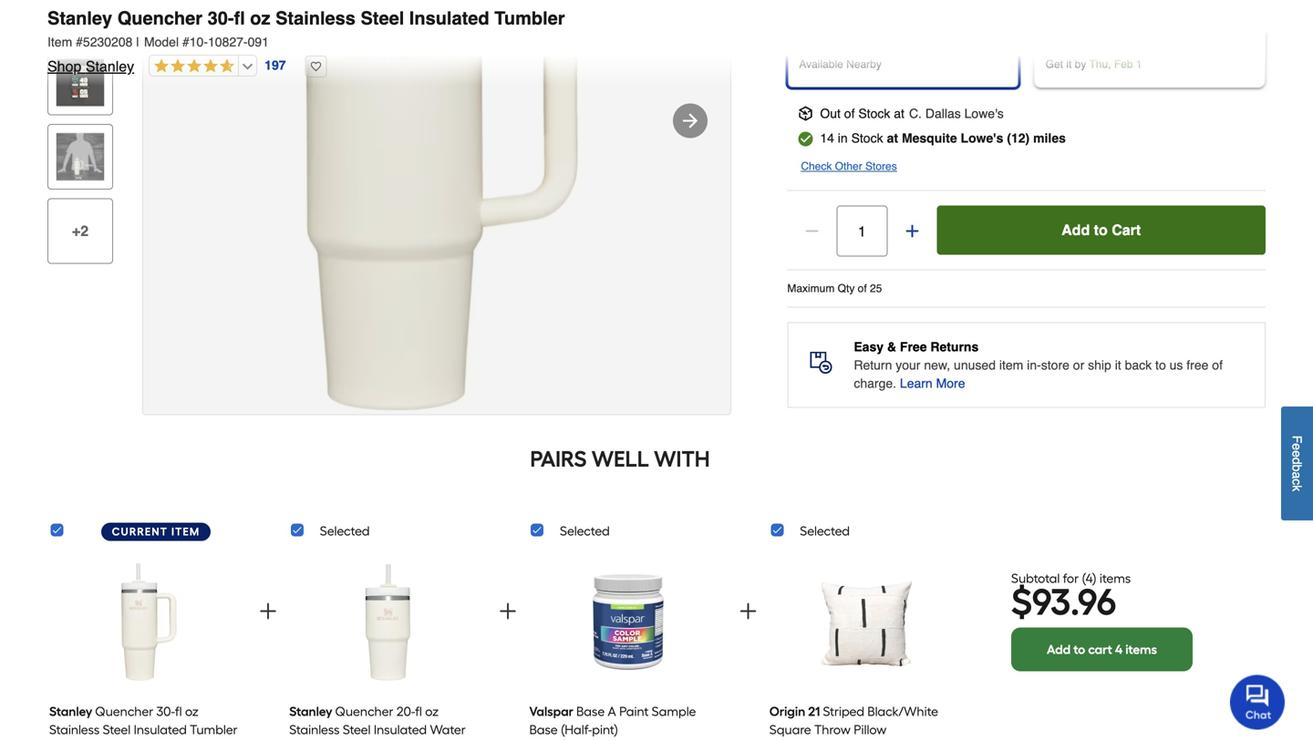 Task type: vqa. For each thing, say whether or not it's contained in the screenshot.


Task type: describe. For each thing, give the bounding box(es) containing it.
water
[[430, 722, 466, 738]]

091
[[248, 35, 269, 49]]

|
[[136, 35, 139, 49]]

f e e d b a c k
[[1290, 436, 1304, 492]]

f e e d b a c k button
[[1281, 407, 1313, 521]]

+2
[[72, 223, 89, 239]]

14
[[820, 131, 834, 146]]

unused
[[954, 358, 996, 373]]

4.6 stars image
[[150, 58, 235, 75]]

ship
[[1088, 358, 1111, 373]]

stanley quencher 20-fl oz stainless steel insulated water bottle image
[[329, 556, 447, 689]]

available nearby
[[799, 58, 882, 71]]

to for add to cart
[[1094, 222, 1108, 239]]

oz for current item
[[185, 704, 199, 720]]

stainless inside stanley quencher 30-fl oz stainless steel insulated tumbler item # 5230208 | model # 10-10827-091
[[275, 8, 356, 29]]

other
[[835, 160, 862, 173]]

origin
[[769, 704, 805, 720]]

nearby
[[846, 58, 882, 71]]

current
[[112, 525, 168, 539]]

stainless for current item
[[49, 722, 100, 738]]

or
[[1073, 358, 1084, 373]]

by
[[1075, 58, 1086, 71]]

striped
[[823, 704, 864, 720]]

c.
[[909, 106, 922, 121]]

b
[[1290, 465, 1304, 472]]

stanley inside stanley quencher 30-fl oz stainless steel insulated tumbler item # 5230208 | model # 10-10827-091
[[47, 8, 112, 29]]

.96
[[1070, 580, 1116, 624]]

add for add to cart 4 items
[[1047, 642, 1071, 657]]

striped black/white square throw pillow
[[769, 704, 938, 738]]

stanley 10-10827-091 water-bottles-mugs - thumbnail view #5 image
[[52, 129, 109, 185]]

returns
[[930, 340, 979, 354]]

20-
[[397, 704, 415, 720]]

in-
[[1027, 358, 1041, 373]]

10-
[[189, 35, 208, 49]]

tumbler inside stanley quencher 30-fl oz stainless steel insulated tumbler item # 5230208 | model # 10-10827-091
[[494, 8, 565, 29]]

learn
[[900, 376, 933, 391]]

it inside easy & free returns return your new, unused item in-store or ship it back to us free of charge.
[[1115, 358, 1121, 373]]

throw
[[814, 722, 851, 738]]

base a paint sample base (half-pint)
[[529, 704, 696, 738]]

4 for subtotal for ( 4 ) items $ 93 .96
[[1086, 571, 1093, 586]]

add to cart
[[1062, 222, 1141, 239]]

sample
[[652, 704, 696, 720]]

Stepper number input field with increment and decrement buttons number field
[[837, 206, 888, 257]]

stock for in
[[851, 131, 883, 146]]

current item
[[112, 525, 200, 539]]

a
[[608, 704, 616, 720]]

for
[[1063, 571, 1079, 586]]

10827-
[[208, 35, 248, 49]]

qty
[[838, 282, 855, 295]]

back
[[1125, 358, 1152, 373]]

4 for add to cart 4 items
[[1115, 642, 1123, 657]]

steel inside stanley quencher 30-fl oz stainless steel insulated tumbler item # 5230208 | model # 10-10827-091
[[361, 8, 404, 29]]

valspar base a paint sample base (half-pint) image
[[569, 556, 687, 689]]

12
[[1011, 131, 1025, 146]]

) inside subtotal for ( 4 ) items $ 93 .96
[[1093, 571, 1097, 586]]

insulated for current item
[[134, 722, 187, 738]]

add for add to cart
[[1062, 222, 1090, 239]]

fl for current item
[[175, 704, 182, 720]]

selected for (half-
[[560, 523, 610, 539]]

25
[[870, 282, 882, 295]]

list item containing valspar
[[529, 549, 727, 741]]

d
[[1290, 458, 1304, 465]]

check circle filled image
[[798, 132, 813, 146]]

item
[[999, 358, 1023, 373]]

stores
[[865, 160, 897, 173]]

0 horizontal spatial (
[[1007, 131, 1011, 146]]

paint
[[619, 704, 649, 720]]

bottle
[[289, 741, 323, 741]]

&
[[887, 340, 896, 354]]

item
[[47, 35, 72, 49]]

quencher 20-fl oz stainless steel insulated water bottle
[[289, 704, 466, 741]]

charge.
[[854, 376, 896, 391]]

f
[[1290, 436, 1304, 443]]

at for at
[[887, 131, 898, 146]]

chat invite button image
[[1230, 674, 1286, 730]]

cart
[[1088, 642, 1112, 657]]

tumbler inside the quencher 30-fl oz stainless steel insulated tumbler
[[190, 722, 238, 738]]

fl for selected
[[415, 704, 422, 720]]

(half-
[[561, 722, 592, 738]]

heart outline image
[[305, 56, 327, 78]]

c
[[1290, 479, 1304, 485]]

thu,
[[1089, 58, 1111, 71]]

add to cart 4 items
[[1047, 642, 1157, 657]]

1 e from the top
[[1290, 443, 1304, 450]]

learn more link
[[900, 374, 965, 393]]

arrow right image
[[679, 110, 701, 132]]

subtotal
[[1011, 571, 1060, 586]]

1
[[1136, 58, 1142, 71]]

valspar
[[529, 704, 574, 720]]

stanley quencher 30-fl oz stainless steel insulated tumbler image
[[89, 556, 207, 689]]

origin 21
[[769, 704, 820, 720]]

us
[[1170, 358, 1183, 373]]

get
[[1046, 58, 1063, 71]]

new,
[[924, 358, 950, 373]]

store
[[1041, 358, 1070, 373]]

origin 21 striped black/white square throw pillow image
[[809, 556, 927, 689]]

k
[[1290, 485, 1304, 492]]

option group containing available nearby
[[780, 21, 1273, 95]]

out of stock at c. dallas lowe's
[[820, 106, 1004, 121]]

stanley quencher 30-fl oz stainless steel insulated tumbler item # 5230208 | model # 10-10827-091
[[47, 8, 565, 49]]

get it by thu, feb 1
[[1046, 58, 1142, 71]]

learn more
[[900, 376, 965, 391]]

1 # from the left
[[76, 35, 83, 49]]

plus image for tumbler
[[257, 601, 279, 623]]

5230208
[[83, 35, 133, 49]]

steel for current item
[[103, 722, 131, 738]]

item number 5 2 3 0 2 0 8 and model number 1 0 - 1 0 8 2 7 - 0 9 1 element
[[47, 33, 1266, 51]]

197
[[265, 58, 286, 73]]

insulated for selected
[[374, 722, 427, 738]]

add to cart 4 items link
[[1011, 628, 1193, 671]]



Task type: locate. For each thing, give the bounding box(es) containing it.
minus image
[[803, 222, 821, 240]]

available
[[799, 58, 843, 71]]

1 horizontal spatial plus image
[[497, 601, 519, 623]]

lowe's right dallas
[[964, 106, 1004, 121]]

4
[[1086, 571, 1093, 586], [1115, 642, 1123, 657]]

at up stores
[[887, 131, 898, 146]]

cart
[[1112, 222, 1141, 239]]

0 horizontal spatial selected
[[320, 523, 370, 539]]

2 vertical spatial of
[[1212, 358, 1223, 373]]

feb
[[1114, 58, 1133, 71]]

4 inside add to cart 4 items link
[[1115, 642, 1123, 657]]

to inside easy & free returns return your new, unused item in-store or ship it back to us free of charge.
[[1155, 358, 1166, 373]]

1 vertical spatial stock
[[851, 131, 883, 146]]

2 e from the top
[[1290, 450, 1304, 458]]

lowe's left 12
[[961, 131, 1003, 146]]

selected
[[320, 523, 370, 539], [560, 523, 610, 539], [800, 523, 850, 539]]

quencher 30-fl oz stainless steel insulated tumbler
[[49, 704, 238, 738]]

#
[[76, 35, 83, 49], [182, 35, 189, 49]]

3 plus image from the left
[[737, 601, 759, 623]]

0 horizontal spatial of
[[844, 106, 855, 121]]

stanley 10-10827-091 water-bottles-mugs - thumbnail view #4 image
[[52, 54, 109, 111]]

stock right in in the top of the page
[[851, 131, 883, 146]]

0 horizontal spatial tumbler
[[190, 722, 238, 738]]

30-
[[208, 8, 234, 29], [157, 704, 175, 720]]

0 vertical spatial 4
[[1086, 571, 1093, 586]]

base left a
[[576, 704, 605, 720]]

1 selected from the left
[[320, 523, 370, 539]]

1 vertical spatial (
[[1082, 571, 1086, 586]]

of inside easy & free returns return your new, unused item in-store or ship it back to us free of charge.
[[1212, 358, 1223, 373]]

add left "cart"
[[1047, 642, 1071, 657]]

1 vertical spatial 4
[[1115, 642, 1123, 657]]

1 horizontal spatial of
[[858, 282, 867, 295]]

0 vertical spatial of
[[844, 106, 855, 121]]

1 vertical spatial to
[[1155, 358, 1166, 373]]

oz inside the quencher 30-fl oz stainless steel insulated tumbler
[[185, 704, 199, 720]]

to left cart
[[1094, 222, 1108, 239]]

plus image
[[257, 601, 279, 623], [497, 601, 519, 623], [737, 601, 759, 623]]

to for add to cart 4 items
[[1074, 642, 1085, 657]]

pint)
[[592, 722, 618, 738]]

0 horizontal spatial #
[[76, 35, 83, 49]]

quencher inside quencher 20-fl oz stainless steel insulated water bottle
[[335, 704, 394, 720]]

30- inside stanley quencher 30-fl oz stainless steel insulated tumbler item # 5230208 | model # 10-10827-091
[[208, 8, 234, 29]]

3 selected from the left
[[800, 523, 850, 539]]

2 list item from the left
[[289, 549, 487, 741]]

item
[[171, 525, 200, 539]]

( inside subtotal for ( 4 ) items $ 93 .96
[[1082, 571, 1086, 586]]

e up b
[[1290, 450, 1304, 458]]

93
[[1032, 580, 1070, 624]]

subtotal for ( 4 ) items $ 93 .96
[[1011, 571, 1131, 624]]

0 horizontal spatial )
[[1025, 131, 1030, 146]]

2 horizontal spatial selected
[[800, 523, 850, 539]]

stainless inside quencher 20-fl oz stainless steel insulated water bottle
[[289, 722, 340, 738]]

of right free
[[1212, 358, 1223, 373]]

2 selected from the left
[[560, 523, 610, 539]]

4 right for at the right
[[1086, 571, 1093, 586]]

it right ship
[[1115, 358, 1121, 373]]

4 list item from the left
[[769, 549, 967, 741]]

4 inside subtotal for ( 4 ) items $ 93 .96
[[1086, 571, 1093, 586]]

check other stores
[[801, 160, 897, 173]]

steel for selected
[[343, 722, 371, 738]]

add inside 'button'
[[1062, 222, 1090, 239]]

items right for at the right
[[1100, 571, 1131, 586]]

maximum qty of 25
[[787, 282, 882, 295]]

2 horizontal spatial oz
[[425, 704, 439, 720]]

0 vertical spatial lowe's
[[964, 106, 1004, 121]]

1 horizontal spatial selected
[[560, 523, 610, 539]]

oz inside quencher 20-fl oz stainless steel insulated water bottle
[[425, 704, 439, 720]]

1 vertical spatial lowe's
[[961, 131, 1003, 146]]

fl inside quencher 20-fl oz stainless steel insulated water bottle
[[415, 704, 422, 720]]

pillow
[[854, 722, 887, 738]]

0 vertical spatial (
[[1007, 131, 1011, 146]]

steel inside quencher 20-fl oz stainless steel insulated water bottle
[[343, 722, 371, 738]]

insulated inside the quencher 30-fl oz stainless steel insulated tumbler
[[134, 722, 187, 738]]

1 horizontal spatial to
[[1094, 222, 1108, 239]]

3 list item from the left
[[529, 549, 727, 741]]

items right "cart"
[[1125, 642, 1157, 657]]

of right out
[[844, 106, 855, 121]]

in
[[838, 131, 848, 146]]

2 vertical spatial to
[[1074, 642, 1085, 657]]

it inside option group
[[1066, 58, 1072, 71]]

stanley 10-10827-091 quencher 30-fl oz stainless steel insulated tumbler image
[[143, 0, 730, 415]]

items inside add to cart 4 items link
[[1125, 642, 1157, 657]]

pickup image
[[798, 106, 813, 121]]

shop stanley
[[47, 58, 134, 75]]

1 plus image from the left
[[257, 601, 279, 623]]

1 horizontal spatial 4
[[1115, 642, 1123, 657]]

stock
[[858, 106, 890, 121], [851, 131, 883, 146]]

fl inside the quencher 30-fl oz stainless steel insulated tumbler
[[175, 704, 182, 720]]

check
[[801, 160, 832, 173]]

add to cart button
[[937, 206, 1266, 255]]

with
[[654, 446, 710, 472]]

square
[[769, 722, 811, 738]]

to inside 'button'
[[1094, 222, 1108, 239]]

fl inside stanley quencher 30-fl oz stainless steel insulated tumbler item # 5230208 | model # 10-10827-091
[[234, 8, 245, 29]]

1 vertical spatial base
[[529, 722, 558, 738]]

pairs
[[530, 446, 587, 472]]

to left the us
[[1155, 358, 1166, 373]]

free
[[900, 340, 927, 354]]

easy & free returns return your new, unused item in-store or ship it back to us free of charge.
[[854, 340, 1223, 391]]

1 horizontal spatial tumbler
[[494, 8, 565, 29]]

easy
[[854, 340, 884, 354]]

steel inside the quencher 30-fl oz stainless steel insulated tumbler
[[103, 722, 131, 738]]

1 horizontal spatial oz
[[250, 8, 270, 29]]

shop
[[47, 58, 81, 75]]

0 vertical spatial tumbler
[[494, 8, 565, 29]]

miles
[[1033, 131, 1066, 146]]

1 vertical spatial at
[[887, 131, 898, 146]]

quencher inside the quencher 30-fl oz stainless steel insulated tumbler
[[95, 704, 153, 720]]

1 horizontal spatial #
[[182, 35, 189, 49]]

0 vertical spatial stock
[[858, 106, 890, 121]]

of left the 25
[[858, 282, 867, 295]]

free
[[1187, 358, 1209, 373]]

+2 button
[[47, 198, 113, 264]]

$
[[1011, 580, 1032, 624]]

insulated
[[409, 8, 489, 29], [134, 722, 187, 738], [374, 722, 427, 738]]

30- inside the quencher 30-fl oz stainless steel insulated tumbler
[[157, 704, 175, 720]]

1 vertical spatial 30-
[[157, 704, 175, 720]]

pairs well with
[[530, 446, 710, 472]]

quencher inside stanley quencher 30-fl oz stainless steel insulated tumbler item # 5230208 | model # 10-10827-091
[[117, 8, 203, 29]]

0 horizontal spatial it
[[1066, 58, 1072, 71]]

better together heading
[[47, 445, 1193, 474]]

it
[[1066, 58, 1072, 71], [1115, 358, 1121, 373]]

your
[[896, 358, 921, 373]]

fl
[[234, 8, 245, 29], [175, 704, 182, 720], [415, 704, 422, 720]]

1 vertical spatial it
[[1115, 358, 1121, 373]]

check other stores button
[[801, 157, 897, 176]]

1 vertical spatial of
[[858, 282, 867, 295]]

e up d
[[1290, 443, 1304, 450]]

0 vertical spatial to
[[1094, 222, 1108, 239]]

2 horizontal spatial of
[[1212, 358, 1223, 373]]

oz inside stanley quencher 30-fl oz stainless steel insulated tumbler item # 5230208 | model # 10-10827-091
[[250, 8, 270, 29]]

1 horizontal spatial (
[[1082, 571, 1086, 586]]

1 horizontal spatial it
[[1115, 358, 1121, 373]]

2 horizontal spatial to
[[1155, 358, 1166, 373]]

plus image
[[903, 222, 921, 240]]

0 vertical spatial 30-
[[208, 8, 234, 29]]

tumbler
[[494, 8, 565, 29], [190, 722, 238, 738]]

stock left the c.
[[858, 106, 890, 121]]

2 horizontal spatial plus image
[[737, 601, 759, 623]]

base down valspar
[[529, 722, 558, 738]]

to left "cart"
[[1074, 642, 1085, 657]]

black/white
[[868, 704, 938, 720]]

to
[[1094, 222, 1108, 239], [1155, 358, 1166, 373], [1074, 642, 1085, 657]]

at
[[894, 106, 905, 121], [887, 131, 898, 146]]

0 vertical spatial add
[[1062, 222, 1090, 239]]

0 vertical spatial items
[[1100, 571, 1131, 586]]

2 horizontal spatial fl
[[415, 704, 422, 720]]

plus image for water
[[497, 601, 519, 623]]

2 # from the left
[[182, 35, 189, 49]]

# right item
[[76, 35, 83, 49]]

of
[[844, 106, 855, 121], [858, 282, 867, 295], [1212, 358, 1223, 373]]

it left by
[[1066, 58, 1072, 71]]

0 vertical spatial base
[[576, 704, 605, 720]]

insulated inside stanley quencher 30-fl oz stainless steel insulated tumbler item # 5230208 | model # 10-10827-091
[[409, 8, 489, 29]]

1 horizontal spatial )
[[1093, 571, 1097, 586]]

stanley
[[47, 8, 112, 29], [86, 58, 134, 75], [49, 704, 92, 720], [289, 704, 332, 720]]

( left miles
[[1007, 131, 1011, 146]]

list item containing origin 21
[[769, 549, 967, 741]]

quencher for current item
[[95, 704, 153, 720]]

0 vertical spatial it
[[1066, 58, 1072, 71]]

1 list item from the left
[[49, 549, 247, 741]]

model
[[144, 35, 179, 49]]

add
[[1062, 222, 1090, 239], [1047, 642, 1071, 657]]

e
[[1290, 443, 1304, 450], [1290, 450, 1304, 458]]

option group
[[780, 21, 1273, 95]]

stock for of
[[858, 106, 890, 121]]

# right model
[[182, 35, 189, 49]]

1 horizontal spatial fl
[[234, 8, 245, 29]]

out
[[820, 106, 841, 121]]

selected for steel
[[320, 523, 370, 539]]

at for c. dallas lowe's
[[894, 106, 905, 121]]

steel
[[361, 8, 404, 29], [103, 722, 131, 738], [343, 722, 371, 738]]

maximum
[[787, 282, 835, 295]]

)
[[1025, 131, 1030, 146], [1093, 571, 1097, 586]]

(
[[1007, 131, 1011, 146], [1082, 571, 1086, 586]]

0 horizontal spatial oz
[[185, 704, 199, 720]]

1 vertical spatial )
[[1093, 571, 1097, 586]]

0 horizontal spatial fl
[[175, 704, 182, 720]]

30- down stanley quencher 30-fl oz stainless steel insulated tumbler image
[[157, 704, 175, 720]]

title image
[[52, 0, 109, 36]]

2 plus image from the left
[[497, 601, 519, 623]]

well
[[592, 446, 649, 472]]

at left the c.
[[894, 106, 905, 121]]

oz for selected
[[425, 704, 439, 720]]

0 horizontal spatial 4
[[1086, 571, 1093, 586]]

1 vertical spatial tumbler
[[190, 722, 238, 738]]

) right for at the right
[[1093, 571, 1097, 586]]

insulated inside quencher 20-fl oz stainless steel insulated water bottle
[[374, 722, 427, 738]]

0 horizontal spatial 30-
[[157, 704, 175, 720]]

lowe's
[[964, 106, 1004, 121], [961, 131, 1003, 146]]

quencher for selected
[[335, 704, 394, 720]]

0 vertical spatial )
[[1025, 131, 1030, 146]]

1 vertical spatial add
[[1047, 642, 1071, 657]]

4 right "cart"
[[1115, 642, 1123, 657]]

list item
[[49, 549, 247, 741], [289, 549, 487, 741], [529, 549, 727, 741], [769, 549, 967, 741]]

0 horizontal spatial to
[[1074, 642, 1085, 657]]

0 vertical spatial at
[[894, 106, 905, 121]]

items inside subtotal for ( 4 ) items $ 93 .96
[[1100, 571, 1131, 586]]

0 horizontal spatial base
[[529, 722, 558, 738]]

dallas
[[925, 106, 961, 121]]

1 horizontal spatial 30-
[[208, 8, 234, 29]]

( right for at the right
[[1082, 571, 1086, 586]]

1 horizontal spatial base
[[576, 704, 605, 720]]

add left cart
[[1062, 222, 1090, 239]]

) left miles
[[1025, 131, 1030, 146]]

stainless for selected
[[289, 722, 340, 738]]

stainless inside the quencher 30-fl oz stainless steel insulated tumbler
[[49, 722, 100, 738]]

30- up 10827-
[[208, 8, 234, 29]]

0 horizontal spatial plus image
[[257, 601, 279, 623]]

oz
[[250, 8, 270, 29], [185, 704, 199, 720], [425, 704, 439, 720]]

mesquite
[[902, 131, 957, 146]]

stainless
[[275, 8, 356, 29], [49, 722, 100, 738], [289, 722, 340, 738]]

1 vertical spatial items
[[1125, 642, 1157, 657]]



